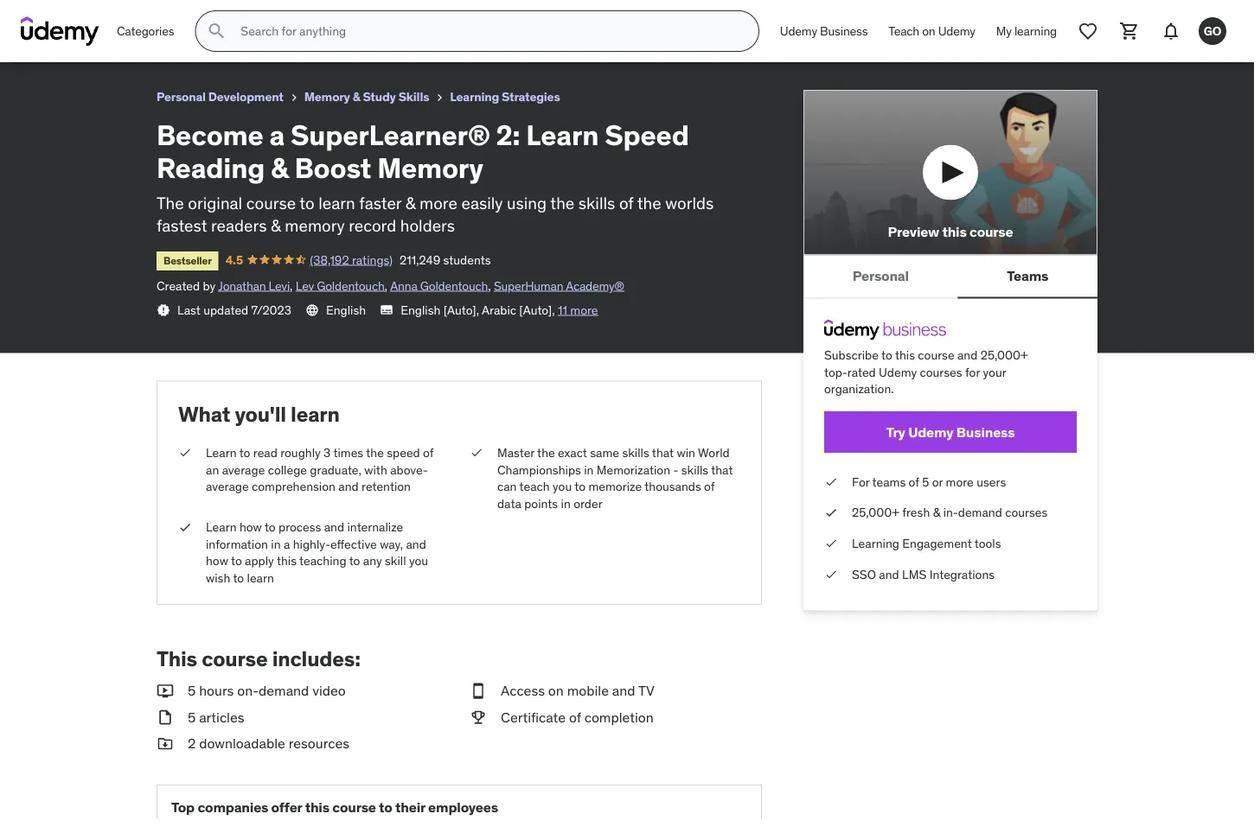 Task type: describe. For each thing, give the bounding box(es) containing it.
this inside button
[[942, 223, 967, 241]]

skills
[[398, 89, 429, 105]]

business inside "link"
[[820, 23, 868, 39]]

small image for certificate
[[470, 708, 487, 728]]

teach on udemy
[[888, 23, 975, 39]]

video
[[312, 683, 346, 700]]

0 horizontal spatial that
[[652, 445, 674, 461]]

or
[[932, 474, 943, 490]]

to inside subscribe to this course and 25,000+ top‑rated udemy courses for your organization.
[[881, 347, 892, 363]]

submit search image
[[206, 21, 227, 42]]

5 articles
[[188, 709, 244, 727]]

0 horizontal spatial bestseller
[[21, 32, 69, 46]]

the inside learn to read roughly 3 times the speed of an average college graduate, with above- average comprehension and retention
[[366, 445, 384, 461]]

and left tv
[[612, 683, 635, 700]]

11
[[558, 302, 567, 318]]

1 xsmall image from the left
[[287, 91, 301, 105]]

0 vertical spatial 5
[[922, 474, 929, 490]]

1 horizontal spatial (38,192
[[310, 252, 349, 267]]

teach
[[888, 23, 919, 39]]

original
[[188, 193, 242, 213]]

read
[[253, 445, 277, 461]]

xsmall image for last updated 7/2023
[[157, 303, 170, 317]]

xsmall image for master the exact same skills that win world championships in memorization - skills that can teach you to memorize thousands of data points in order
[[470, 445, 483, 462]]

to down effective in the bottom left of the page
[[349, 554, 360, 569]]

0 vertical spatial demand
[[958, 505, 1002, 521]]

1 horizontal spatial (38,192 ratings)
[[310, 252, 393, 267]]

last updated 7/2023
[[177, 302, 291, 318]]

learn inside become a superlearner® 2: learn speed reading & boost memory the original course to learn faster & more easily using the skills of the worlds fastest readers & memory record holders
[[318, 193, 355, 213]]

the right using
[[550, 193, 574, 213]]

teams button
[[958, 255, 1098, 297]]

1 vertical spatial skills
[[622, 445, 649, 461]]

reading for become a superlearner® 2: learn speed reading & boost memory the original course to learn faster & more easily using the skills of the worlds fastest readers & memory record holders
[[157, 151, 265, 185]]

record
[[349, 216, 396, 236]]

personal button
[[803, 255, 958, 297]]

master
[[497, 445, 534, 461]]

can
[[497, 479, 517, 495]]

offer
[[271, 799, 302, 817]]

academy®
[[566, 278, 624, 294]]

udemy business link
[[770, 10, 878, 52]]

go link
[[1192, 10, 1233, 52]]

course inside subscribe to this course and 25,000+ top‑rated udemy courses for your organization.
[[918, 347, 954, 363]]

and right way,
[[406, 537, 426, 552]]

for
[[852, 474, 870, 490]]

organization.
[[824, 381, 894, 397]]

1 vertical spatial 211,249 students
[[400, 252, 491, 267]]

1 vertical spatial courses
[[1005, 505, 1048, 521]]

their
[[395, 799, 425, 817]]

engagement
[[902, 536, 972, 552]]

to left process in the left of the page
[[265, 520, 276, 535]]

course language image
[[305, 303, 319, 317]]

become a superlearner® 2: learn speed reading & boost memory the original course to learn faster & more easily using the skills of the worlds fastest readers & memory record holders
[[157, 117, 714, 236]]

in inside learn how to process and internalize information in a highly-effective way, and how to apply this teaching to any skill you wish to learn
[[271, 537, 281, 552]]

anna goldentouch link
[[390, 278, 488, 294]]

created by jonathan levi , lev goldentouch , anna goldentouch , superhuman academy®
[[157, 278, 624, 294]]

downloadable
[[199, 735, 285, 753]]

completion
[[584, 709, 654, 727]]

1 goldentouch from the left
[[317, 278, 384, 294]]

courses inside subscribe to this course and 25,000+ top‑rated udemy courses for your organization.
[[920, 364, 962, 380]]

2
[[188, 735, 196, 753]]

5 hours on-demand video
[[188, 683, 346, 700]]

, up [auto], arabic
[[488, 278, 491, 294]]

learning strategies link
[[450, 86, 560, 108]]

users
[[977, 474, 1006, 490]]

tab list containing personal
[[803, 255, 1098, 299]]

easily
[[461, 193, 503, 213]]

& up memory & study skills
[[344, 7, 353, 25]]

, left anna
[[384, 278, 387, 294]]

1 vertical spatial 25,000+
[[852, 505, 899, 521]]

2 downloadable resources
[[188, 735, 349, 753]]

this
[[157, 646, 197, 672]]

roughly
[[280, 445, 321, 461]]

of inside learn to read roughly 3 times the speed of an average college graduate, with above- average comprehension and retention
[[423, 445, 434, 461]]

course inside become a superlearner® 2: learn speed reading & boost memory the original course to learn faster & more easily using the skills of the worlds fastest readers & memory record holders
[[246, 193, 296, 213]]

a inside learn how to process and internalize information in a highly-effective way, and how to apply this teaching to any skill you wish to learn
[[284, 537, 290, 552]]

learn how to process and internalize information in a highly-effective way, and how to apply this teaching to any skill you wish to learn
[[206, 520, 428, 586]]

learning for learning engagement tools
[[852, 536, 899, 552]]

this inside subscribe to this course and 25,000+ top‑rated udemy courses for your organization.
[[895, 347, 915, 363]]

to inside master the exact same skills that win world championships in memorization - skills that can teach you to memorize thousands of data points in order
[[575, 479, 586, 495]]

the left worlds
[[637, 193, 661, 213]]

2 horizontal spatial in
[[584, 462, 594, 478]]

personal development
[[157, 89, 284, 105]]

updated
[[203, 302, 248, 318]]

your
[[983, 364, 1006, 380]]

championships
[[497, 462, 581, 478]]

this right offer
[[305, 799, 329, 817]]

skills inside become a superlearner® 2: learn speed reading & boost memory the original course to learn faster & more easily using the skills of the worlds fastest readers & memory record holders
[[578, 193, 615, 213]]

lev goldentouch link
[[296, 278, 384, 294]]

learn right categories
[[201, 7, 238, 25]]

boost for become a superlearner® 2: learn speed reading & boost memory the original course to learn faster & more easily using the skills of the worlds fastest readers & memory record holders
[[294, 151, 371, 185]]

jonathan
[[218, 278, 266, 294]]

an
[[206, 462, 219, 478]]

learn inside learn how to process and internalize information in a highly-effective way, and how to apply this teaching to any skill you wish to learn
[[247, 571, 274, 586]]

xsmall image for learn to read roughly 3 times the speed of an average college graduate, with above- average comprehension and retention
[[178, 445, 192, 462]]

teams
[[1007, 267, 1048, 285]]

includes:
[[272, 646, 360, 672]]

personal for personal development
[[157, 89, 206, 105]]

2 horizontal spatial skills
[[681, 462, 708, 478]]

points
[[524, 496, 558, 512]]

speed for become a superlearner® 2: learn speed reading & boost memory
[[241, 7, 283, 25]]

1 vertical spatial 4.5
[[226, 252, 243, 267]]

xsmall image for learning engagement tools
[[824, 536, 838, 552]]

order
[[574, 496, 603, 512]]

& up memory
[[271, 151, 288, 185]]

graduate,
[[310, 462, 361, 478]]

teach
[[519, 479, 550, 495]]

udemy inside subscribe to this course and 25,000+ top‑rated udemy courses for your organization.
[[879, 364, 917, 380]]

more inside become a superlearner® 2: learn speed reading & boost memory the original course to learn faster & more easily using the skills of the worlds fastest readers & memory record holders
[[420, 193, 457, 213]]

mobile
[[567, 683, 609, 700]]

jonathan levi link
[[218, 278, 290, 294]]

memory inside 'link'
[[304, 89, 350, 105]]

2 xsmall image from the left
[[433, 91, 447, 105]]

lev
[[296, 278, 314, 294]]

subscribe to this course and 25,000+ top‑rated udemy courses for your organization.
[[824, 347, 1028, 397]]

internalize
[[347, 520, 403, 535]]

learning for learning strategies
[[450, 89, 499, 105]]

integrations
[[930, 567, 995, 582]]

and inside subscribe to this course and 25,000+ top‑rated udemy courses for your organization.
[[957, 347, 978, 363]]

5 for 5 hours on-demand video
[[188, 683, 196, 700]]

same
[[590, 445, 619, 461]]

lms
[[902, 567, 927, 582]]

1 horizontal spatial students
[[443, 252, 491, 267]]

xsmall image for sso and lms integrations
[[824, 566, 838, 583]]

1 vertical spatial ratings)
[[352, 252, 393, 267]]

on-
[[237, 683, 259, 700]]

learn inside learn to read roughly 3 times the speed of an average college graduate, with above- average comprehension and retention
[[206, 445, 237, 461]]

wishlist image
[[1078, 21, 1098, 42]]

for
[[965, 364, 980, 380]]

superhuman academy® link
[[494, 278, 624, 294]]

0 vertical spatial students
[[254, 30, 301, 46]]

, left lev
[[290, 278, 293, 294]]

[auto], arabic
[[443, 302, 516, 318]]

a for become a superlearner® 2: learn speed reading & boost memory
[[71, 7, 79, 25]]

small image for access
[[470, 682, 487, 702]]

preview this course
[[888, 223, 1013, 241]]

0 horizontal spatial 211,249
[[210, 30, 251, 46]]

of inside become a superlearner® 2: learn speed reading & boost memory the original course to learn faster & more easily using the skills of the worlds fastest readers & memory record holders
[[619, 193, 633, 213]]

1 vertical spatial how
[[206, 554, 228, 569]]

teams
[[872, 474, 906, 490]]

employees
[[428, 799, 498, 817]]

with
[[364, 462, 387, 478]]

1 vertical spatial that
[[711, 462, 733, 478]]

3
[[324, 445, 331, 461]]

memorization
[[597, 462, 670, 478]]

worlds
[[665, 193, 714, 213]]

go
[[1204, 23, 1221, 39]]

speed for become a superlearner® 2: learn speed reading & boost memory the original course to learn faster & more easily using the skills of the worlds fastest readers & memory record holders
[[605, 117, 689, 152]]

-
[[673, 462, 678, 478]]

0 vertical spatial 4.5
[[83, 30, 100, 46]]

& up holders
[[405, 193, 416, 213]]

0 vertical spatial 211,249 students
[[210, 30, 301, 46]]

[auto]
[[519, 302, 552, 318]]

& right readers
[[271, 216, 281, 236]]

1 horizontal spatial in
[[561, 496, 571, 512]]



Task type: locate. For each thing, give the bounding box(es) containing it.
tools
[[975, 536, 1001, 552]]

students down become a superlearner® 2: learn speed reading & boost memory at left
[[254, 30, 301, 46]]

process
[[279, 520, 321, 535]]

1 vertical spatial bestseller
[[163, 254, 212, 267]]

0 horizontal spatial reading
[[157, 151, 265, 185]]

superlearner® down "study"
[[291, 117, 490, 152]]

to inside learn to read roughly 3 times the speed of an average college graduate, with above- average comprehension and retention
[[239, 445, 250, 461]]

english [auto], arabic [auto] , 11 more
[[401, 302, 598, 318]]

1 vertical spatial average
[[206, 479, 249, 495]]

1 vertical spatial boost
[[294, 151, 371, 185]]

memory up skills
[[398, 7, 452, 25]]

memory for become a superlearner® 2: learn speed reading & boost memory the original course to learn faster & more easily using the skills of the worlds fastest readers & memory record holders
[[377, 151, 483, 185]]

5 for 5 articles
[[188, 709, 196, 727]]

goldentouch up closed captions image
[[317, 278, 384, 294]]

0 horizontal spatial english
[[326, 302, 366, 318]]

0 vertical spatial skills
[[578, 193, 615, 213]]

learn inside become a superlearner® 2: learn speed reading & boost memory the original course to learn faster & more easily using the skills of the worlds fastest readers & memory record holders
[[526, 117, 599, 152]]

0 vertical spatial bestseller
[[21, 32, 69, 46]]

0 vertical spatial reading
[[286, 7, 341, 25]]

7/2023
[[251, 302, 291, 318]]

sso and lms integrations
[[852, 567, 995, 582]]

memory
[[398, 7, 452, 25], [304, 89, 350, 105], [377, 151, 483, 185]]

1 vertical spatial you
[[409, 554, 428, 569]]

0 horizontal spatial students
[[254, 30, 301, 46]]

preview
[[888, 223, 939, 241]]

small image left certificate
[[470, 708, 487, 728]]

0 horizontal spatial more
[[420, 193, 457, 213]]

personal up udemy business image
[[853, 267, 909, 285]]

course up readers
[[246, 193, 296, 213]]

that up -
[[652, 445, 674, 461]]

0 vertical spatial boost
[[356, 7, 395, 25]]

1 vertical spatial 211,249
[[400, 252, 440, 267]]

become inside become a superlearner® 2: learn speed reading & boost memory the original course to learn faster & more easily using the skills of the worlds fastest readers & memory record holders
[[157, 117, 263, 152]]

0 horizontal spatial you
[[409, 554, 428, 569]]

1 vertical spatial business
[[956, 423, 1015, 441]]

1 vertical spatial reading
[[157, 151, 265, 185]]

4.5 up jonathan
[[226, 252, 243, 267]]

2:
[[186, 7, 198, 25], [496, 117, 520, 152]]

small image
[[157, 682, 174, 702], [157, 708, 174, 728], [157, 735, 174, 754]]

the inside master the exact same skills that win world championships in memorization - skills that can teach you to memorize thousands of data points in order
[[537, 445, 555, 461]]

0 vertical spatial average
[[222, 462, 265, 478]]

fastest
[[157, 216, 207, 236]]

ratings) up created by jonathan levi , lev goldentouch , anna goldentouch , superhuman academy®
[[352, 252, 393, 267]]

the up with
[[366, 445, 384, 461]]

xsmall image for 25,000+ fresh & in-demand courses
[[824, 505, 838, 522]]

skills right -
[[681, 462, 708, 478]]

skills up the memorization
[[622, 445, 649, 461]]

0 horizontal spatial demand
[[259, 683, 309, 700]]

2 small image from the top
[[157, 708, 174, 728]]

2: for become a superlearner® 2: learn speed reading & boost memory
[[186, 7, 198, 25]]

learn
[[318, 193, 355, 213], [291, 402, 340, 428], [247, 571, 274, 586]]

udemy business image
[[824, 319, 946, 340]]

1 horizontal spatial 211,249
[[400, 252, 440, 267]]

you up points
[[553, 479, 572, 495]]

2: inside become a superlearner® 2: learn speed reading & boost memory the original course to learn faster & more easily using the skills of the worlds fastest readers & memory record holders
[[496, 117, 520, 152]]

and up effective in the bottom left of the page
[[324, 520, 344, 535]]

learning
[[450, 89, 499, 105], [852, 536, 899, 552]]

1 horizontal spatial speed
[[605, 117, 689, 152]]

boost
[[356, 7, 395, 25], [294, 151, 371, 185]]

0 horizontal spatial speed
[[241, 7, 283, 25]]

0 horizontal spatial ratings)
[[163, 30, 203, 46]]

0 vertical spatial 25,000+
[[981, 347, 1028, 363]]

wish
[[206, 571, 230, 586]]

my
[[996, 23, 1012, 39]]

1 horizontal spatial skills
[[622, 445, 649, 461]]

you right skill
[[409, 554, 428, 569]]

1 horizontal spatial xsmall image
[[433, 91, 447, 105]]

small image for 2 downloadable resources
[[157, 735, 174, 754]]

xsmall image
[[157, 303, 170, 317], [178, 445, 192, 462], [470, 445, 483, 462], [824, 474, 838, 491], [824, 505, 838, 522], [178, 519, 192, 536], [824, 536, 838, 552], [824, 566, 838, 583]]

1 horizontal spatial 4.5
[[226, 252, 243, 267]]

try
[[886, 423, 905, 441]]

top
[[171, 799, 195, 817]]

1 vertical spatial learn
[[291, 402, 340, 428]]

1 vertical spatial (38,192
[[310, 252, 349, 267]]

211,249 students up anna goldentouch link
[[400, 252, 491, 267]]

you
[[553, 479, 572, 495], [409, 554, 428, 569]]

211,249 up anna
[[400, 252, 440, 267]]

1 horizontal spatial superlearner®
[[291, 117, 490, 152]]

learning engagement tools
[[852, 536, 1001, 552]]

exact
[[558, 445, 587, 461]]

ratings) left the submit search icon
[[163, 30, 203, 46]]

xsmall image right skills
[[433, 91, 447, 105]]

a for become a superlearner® 2: learn speed reading & boost memory the original course to learn faster & more easily using the skills of the worlds fastest readers & memory record holders
[[269, 117, 285, 152]]

course up on-
[[202, 646, 268, 672]]

1 horizontal spatial on
[[922, 23, 935, 39]]

2: for become a superlearner® 2: learn speed reading & boost memory the original course to learn faster & more easily using the skills of the worlds fastest readers & memory record holders
[[496, 117, 520, 152]]

try udemy business link
[[824, 412, 1077, 453]]

and right sso
[[879, 567, 899, 582]]

and up for
[[957, 347, 978, 363]]

small image
[[470, 682, 487, 702], [470, 708, 487, 728]]

memory for become a superlearner® 2: learn speed reading & boost memory
[[398, 7, 452, 25]]

this right "preview"
[[942, 223, 967, 241]]

2 vertical spatial a
[[284, 537, 290, 552]]

comprehension
[[252, 479, 336, 495]]

2 small image from the top
[[470, 708, 487, 728]]

small image for 5 articles
[[157, 708, 174, 728]]

0 vertical spatial you
[[553, 479, 572, 495]]

5 left or
[[922, 474, 929, 490]]

small image left 2
[[157, 735, 174, 754]]

closed captions image
[[380, 303, 394, 317]]

this course includes:
[[157, 646, 360, 672]]

business up users
[[956, 423, 1015, 441]]

to down information
[[231, 554, 242, 569]]

0 horizontal spatial (38,192
[[120, 30, 160, 46]]

0 vertical spatial small image
[[470, 682, 487, 702]]

tv
[[638, 683, 655, 700]]

2 vertical spatial small image
[[157, 735, 174, 754]]

companies
[[198, 799, 268, 817]]

superlearner® inside become a superlearner® 2: learn speed reading & boost memory the original course to learn faster & more easily using the skills of the worlds fastest readers & memory record holders
[[291, 117, 490, 152]]

to left read
[[239, 445, 250, 461]]

0 vertical spatial (38,192 ratings)
[[120, 30, 203, 46]]

the
[[157, 193, 184, 213]]

211,249 students down become a superlearner® 2: learn speed reading & boost memory at left
[[210, 30, 301, 46]]

1 horizontal spatial become
[[157, 117, 263, 152]]

1 vertical spatial small image
[[157, 708, 174, 728]]

2 vertical spatial 5
[[188, 709, 196, 727]]

11 more button
[[558, 302, 598, 319]]

speed up worlds
[[605, 117, 689, 152]]

and
[[957, 347, 978, 363], [338, 479, 359, 495], [324, 520, 344, 535], [406, 537, 426, 552], [879, 567, 899, 582], [612, 683, 635, 700]]

superlearner® for become a superlearner® 2: learn speed reading & boost memory the original course to learn faster & more easily using the skills of the worlds fastest readers & memory record holders
[[291, 117, 490, 152]]

& inside memory & study skills 'link'
[[353, 89, 360, 105]]

3 small image from the top
[[157, 735, 174, 754]]

thousands
[[645, 479, 701, 495]]

to
[[300, 193, 315, 213], [881, 347, 892, 363], [239, 445, 250, 461], [575, 479, 586, 495], [265, 520, 276, 535], [231, 554, 242, 569], [349, 554, 360, 569], [233, 571, 244, 586], [379, 799, 392, 817]]

on for teach
[[922, 23, 935, 39]]

of right speed
[[423, 445, 434, 461]]

readers
[[211, 216, 267, 236]]

5 left hours
[[188, 683, 196, 700]]

learn down apply
[[247, 571, 274, 586]]

master the exact same skills that win world championships in memorization - skills that can teach you to memorize thousands of data points in order
[[497, 445, 733, 512]]

& left in-
[[933, 505, 940, 521]]

25,000+ up your at the top right of page
[[981, 347, 1028, 363]]

learn up memory
[[318, 193, 355, 213]]

udemy inside "link"
[[780, 23, 817, 39]]

to left their
[[379, 799, 392, 817]]

try udemy business
[[886, 423, 1015, 441]]

top‑rated
[[824, 364, 876, 380]]

for teams of 5 or more users
[[852, 474, 1006, 490]]

0 horizontal spatial on
[[548, 683, 564, 700]]

above-
[[390, 462, 428, 478]]

0 horizontal spatial goldentouch
[[317, 278, 384, 294]]

learn inside learn how to process and internalize information in a highly-effective way, and how to apply this teaching to any skill you wish to learn
[[206, 520, 237, 535]]

a left categories
[[71, 7, 79, 25]]

personal for personal
[[853, 267, 909, 285]]

1 vertical spatial personal
[[853, 267, 909, 285]]

to up memory
[[300, 193, 315, 213]]

memory & study skills link
[[304, 86, 429, 108]]

0 horizontal spatial how
[[206, 554, 228, 569]]

shopping cart with 0 items image
[[1119, 21, 1140, 42]]

2: left the submit search icon
[[186, 7, 198, 25]]

become for become a superlearner® 2: learn speed reading & boost memory the original course to learn faster & more easily using the skills of the worlds fastest readers & memory record holders
[[157, 117, 263, 152]]

speed inside become a superlearner® 2: learn speed reading & boost memory the original course to learn faster & more easily using the skills of the worlds fastest readers & memory record holders
[[605, 117, 689, 152]]

anna
[[390, 278, 417, 294]]

0 vertical spatial courses
[[920, 364, 962, 380]]

reading inside become a superlearner® 2: learn speed reading & boost memory the original course to learn faster & more easily using the skills of the worlds fastest readers & memory record holders
[[157, 151, 265, 185]]

students up anna goldentouch link
[[443, 252, 491, 267]]

(38,192 ratings) left the submit search icon
[[120, 30, 203, 46]]

0 horizontal spatial business
[[820, 23, 868, 39]]

in up apply
[[271, 537, 281, 552]]

1 horizontal spatial 2:
[[496, 117, 520, 152]]

5 up 2
[[188, 709, 196, 727]]

this inside learn how to process and internalize information in a highly-effective way, and how to apply this teaching to any skill you wish to learn
[[277, 554, 297, 569]]

0 horizontal spatial 25,000+
[[852, 505, 899, 521]]

1 english from the left
[[326, 302, 366, 318]]

to right wish
[[233, 571, 244, 586]]

xsmall image for for teams of 5 or more users
[[824, 474, 838, 491]]

1 vertical spatial small image
[[470, 708, 487, 728]]

and down graduate,
[[338, 479, 359, 495]]

25,000+ down teams
[[852, 505, 899, 521]]

on for access
[[548, 683, 564, 700]]

this right apply
[[277, 554, 297, 569]]

0 vertical spatial learning
[[450, 89, 499, 105]]

learn down strategies
[[526, 117, 599, 152]]

and inside learn to read roughly 3 times the speed of an average college graduate, with above- average comprehension and retention
[[338, 479, 359, 495]]

1 vertical spatial more
[[570, 302, 598, 318]]

1 vertical spatial become
[[157, 117, 263, 152]]

0 vertical spatial small image
[[157, 682, 174, 702]]

english down anna
[[401, 302, 441, 318]]

25,000+ inside subscribe to this course and 25,000+ top‑rated udemy courses for your organization.
[[981, 347, 1028, 363]]

0 horizontal spatial in
[[271, 537, 281, 552]]

1 small image from the top
[[470, 682, 487, 702]]

1 vertical spatial (38,192 ratings)
[[310, 252, 393, 267]]

certificate
[[501, 709, 566, 727]]

notifications image
[[1161, 21, 1181, 42]]

1 horizontal spatial courses
[[1005, 505, 1048, 521]]

memorize
[[588, 479, 642, 495]]

boost for become a superlearner® 2: learn speed reading & boost memory
[[356, 7, 395, 25]]

0 horizontal spatial xsmall image
[[287, 91, 301, 105]]

average
[[222, 462, 265, 478], [206, 479, 249, 495]]

learning
[[1014, 23, 1057, 39]]

0 vertical spatial business
[[820, 23, 868, 39]]

tab list
[[803, 255, 1098, 299]]

4.5 left categories dropdown button
[[83, 30, 100, 46]]

1 horizontal spatial 25,000+
[[981, 347, 1028, 363]]

0 horizontal spatial skills
[[578, 193, 615, 213]]

you inside master the exact same skills that win world championships in memorization - skills that can teach you to memorize thousands of data points in order
[[553, 479, 572, 495]]

personal development link
[[157, 86, 284, 108]]

Search for anything text field
[[237, 16, 738, 46]]

2: down learning strategies link on the top
[[496, 117, 520, 152]]

0 vertical spatial how
[[240, 520, 262, 535]]

(38,192 ratings) up lev goldentouch link
[[310, 252, 393, 267]]

0 horizontal spatial 4.5
[[83, 30, 100, 46]]

course up teams
[[970, 223, 1013, 241]]

english
[[326, 302, 366, 318], [401, 302, 441, 318]]

courses down users
[[1005, 505, 1048, 521]]

learn up an
[[206, 445, 237, 461]]

xsmall image
[[287, 91, 301, 105], [433, 91, 447, 105]]

0 vertical spatial personal
[[157, 89, 206, 105]]

to up order
[[575, 479, 586, 495]]

small image for 5 hours on-demand video
[[157, 682, 174, 702]]

0 vertical spatial learn
[[318, 193, 355, 213]]

1 horizontal spatial reading
[[286, 7, 341, 25]]

of left or
[[909, 474, 919, 490]]

learning left strategies
[[450, 89, 499, 105]]

on right teach
[[922, 23, 935, 39]]

personal
[[157, 89, 206, 105], [853, 267, 909, 285]]

1 horizontal spatial english
[[401, 302, 441, 318]]

win
[[677, 445, 695, 461]]

the up championships
[[537, 445, 555, 461]]

a down process in the left of the page
[[284, 537, 290, 552]]

0 vertical spatial on
[[922, 23, 935, 39]]

0 vertical spatial speed
[[241, 7, 283, 25]]

4.5
[[83, 30, 100, 46], [226, 252, 243, 267]]

learn up information
[[206, 520, 237, 535]]

1 horizontal spatial bestseller
[[163, 254, 212, 267]]

211,249
[[210, 30, 251, 46], [400, 252, 440, 267]]

2 goldentouch from the left
[[420, 278, 488, 294]]

apply
[[245, 554, 274, 569]]

more for english
[[570, 302, 598, 318]]

more right or
[[946, 474, 974, 490]]

resources
[[289, 735, 349, 753]]

small image left 5 articles
[[157, 708, 174, 728]]

0 horizontal spatial personal
[[157, 89, 206, 105]]

access on mobile and tv
[[501, 683, 655, 700]]

college
[[268, 462, 307, 478]]

2 horizontal spatial more
[[946, 474, 974, 490]]

course left their
[[332, 799, 376, 817]]

udemy
[[780, 23, 817, 39], [938, 23, 975, 39], [879, 364, 917, 380], [908, 423, 954, 441]]

more for for
[[946, 474, 974, 490]]

levi
[[269, 278, 290, 294]]

average down read
[[222, 462, 265, 478]]

211,249 students
[[210, 30, 301, 46], [400, 252, 491, 267]]

0 vertical spatial 2:
[[186, 7, 198, 25]]

2 vertical spatial skills
[[681, 462, 708, 478]]

25,000+
[[981, 347, 1028, 363], [852, 505, 899, 521]]

faster
[[359, 193, 401, 213]]

access
[[501, 683, 545, 700]]

2 vertical spatial more
[[946, 474, 974, 490]]

memory inside become a superlearner® 2: learn speed reading & boost memory the original course to learn faster & more easily using the skills of the worlds fastest readers & memory record holders
[[377, 151, 483, 185]]

english for english [auto], arabic [auto] , 11 more
[[401, 302, 441, 318]]

become for become a superlearner® 2: learn speed reading & boost memory
[[14, 7, 68, 25]]

1 vertical spatial 5
[[188, 683, 196, 700]]

0 horizontal spatial courses
[[920, 364, 962, 380]]

on left mobile
[[548, 683, 564, 700]]

bestseller
[[21, 32, 69, 46], [163, 254, 212, 267]]

(38,192 left the submit search icon
[[120, 30, 160, 46]]

development
[[208, 89, 284, 105]]

(38,192
[[120, 30, 160, 46], [310, 252, 349, 267]]

way,
[[380, 537, 403, 552]]

, left 11
[[552, 302, 555, 318]]

0 horizontal spatial become
[[14, 7, 68, 25]]

1 small image from the top
[[157, 682, 174, 702]]

2 english from the left
[[401, 302, 441, 318]]

0 horizontal spatial learning
[[450, 89, 499, 105]]

boost inside become a superlearner® 2: learn speed reading & boost memory the original course to learn faster & more easily using the skills of the worlds fastest readers & memory record holders
[[294, 151, 371, 185]]

small image down this
[[157, 682, 174, 702]]

1 horizontal spatial how
[[240, 520, 262, 535]]

1 vertical spatial on
[[548, 683, 564, 700]]

english for english
[[326, 302, 366, 318]]

learning up sso
[[852, 536, 899, 552]]

of
[[619, 193, 633, 213], [423, 445, 434, 461], [909, 474, 919, 490], [704, 479, 715, 495], [569, 709, 581, 727]]

1 vertical spatial in
[[561, 496, 571, 512]]

of down the access on mobile and tv
[[569, 709, 581, 727]]

in left order
[[561, 496, 571, 512]]

(38,192 up lev goldentouch link
[[310, 252, 349, 267]]

learn
[[201, 7, 238, 25], [526, 117, 599, 152], [206, 445, 237, 461], [206, 520, 237, 535]]

25,000+ fresh & in-demand courses
[[852, 505, 1048, 521]]

english down lev goldentouch link
[[326, 302, 366, 318]]

students
[[254, 30, 301, 46], [443, 252, 491, 267]]

speed
[[387, 445, 420, 461]]

0 vertical spatial that
[[652, 445, 674, 461]]

&
[[344, 7, 353, 25], [353, 89, 360, 105], [271, 151, 288, 185], [405, 193, 416, 213], [271, 216, 281, 236], [933, 505, 940, 521]]

effective
[[330, 537, 377, 552]]

udemy image
[[21, 16, 99, 46]]

more right 11
[[570, 302, 598, 318]]

a inside become a superlearner® 2: learn speed reading & boost memory the original course to learn faster & more easily using the skills of the worlds fastest readers & memory record holders
[[269, 117, 285, 152]]

more up holders
[[420, 193, 457, 213]]

1 vertical spatial memory
[[304, 89, 350, 105]]

memory up holders
[[377, 151, 483, 185]]

1 horizontal spatial more
[[570, 302, 598, 318]]

udemy business
[[780, 23, 868, 39]]

0 vertical spatial (38,192
[[120, 30, 160, 46]]

personal inside button
[[853, 267, 909, 285]]

2 vertical spatial memory
[[377, 151, 483, 185]]

0 vertical spatial in
[[584, 462, 594, 478]]

to inside become a superlearner® 2: learn speed reading & boost memory the original course to learn faster & more easily using the skills of the worlds fastest readers & memory record holders
[[300, 193, 315, 213]]

speed right the submit search icon
[[241, 7, 283, 25]]

1 horizontal spatial you
[[553, 479, 572, 495]]

superlearner® left the submit search icon
[[82, 7, 183, 25]]

any
[[363, 554, 382, 569]]

subscribe
[[824, 347, 879, 363]]

boost up faster
[[294, 151, 371, 185]]

xsmall image for learn how to process and internalize information in a highly-effective way, and how to apply this teaching to any skill you wish to learn
[[178, 519, 192, 536]]

categories button
[[106, 10, 185, 52]]

in-
[[943, 505, 958, 521]]

my learning
[[996, 23, 1057, 39]]

business
[[820, 23, 868, 39], [956, 423, 1015, 441]]

reading for become a superlearner® 2: learn speed reading & boost memory
[[286, 7, 341, 25]]

teach on udemy link
[[878, 10, 986, 52]]

0 horizontal spatial (38,192 ratings)
[[120, 30, 203, 46]]

course inside button
[[970, 223, 1013, 241]]

0 horizontal spatial 2:
[[186, 7, 198, 25]]

average down an
[[206, 479, 249, 495]]

personal left development
[[157, 89, 206, 105]]

you inside learn how to process and internalize information in a highly-effective way, and how to apply this teaching to any skill you wish to learn
[[409, 554, 428, 569]]

a down development
[[269, 117, 285, 152]]

1 horizontal spatial that
[[711, 462, 733, 478]]

superlearner® for become a superlearner® 2: learn speed reading & boost memory
[[82, 7, 183, 25]]

& left "study"
[[353, 89, 360, 105]]

of down world
[[704, 479, 715, 495]]

of inside master the exact same skills that win world championships in memorization - skills that can teach you to memorize thousands of data points in order
[[704, 479, 715, 495]]

0 horizontal spatial superlearner®
[[82, 7, 183, 25]]

0 vertical spatial ratings)
[[163, 30, 203, 46]]

this down udemy business image
[[895, 347, 915, 363]]

demand
[[958, 505, 1002, 521], [259, 683, 309, 700]]

my learning link
[[986, 10, 1067, 52]]

1 vertical spatial students
[[443, 252, 491, 267]]



Task type: vqa. For each thing, say whether or not it's contained in the screenshot.
"Memory" in the Memory & Study Skills Link
yes



